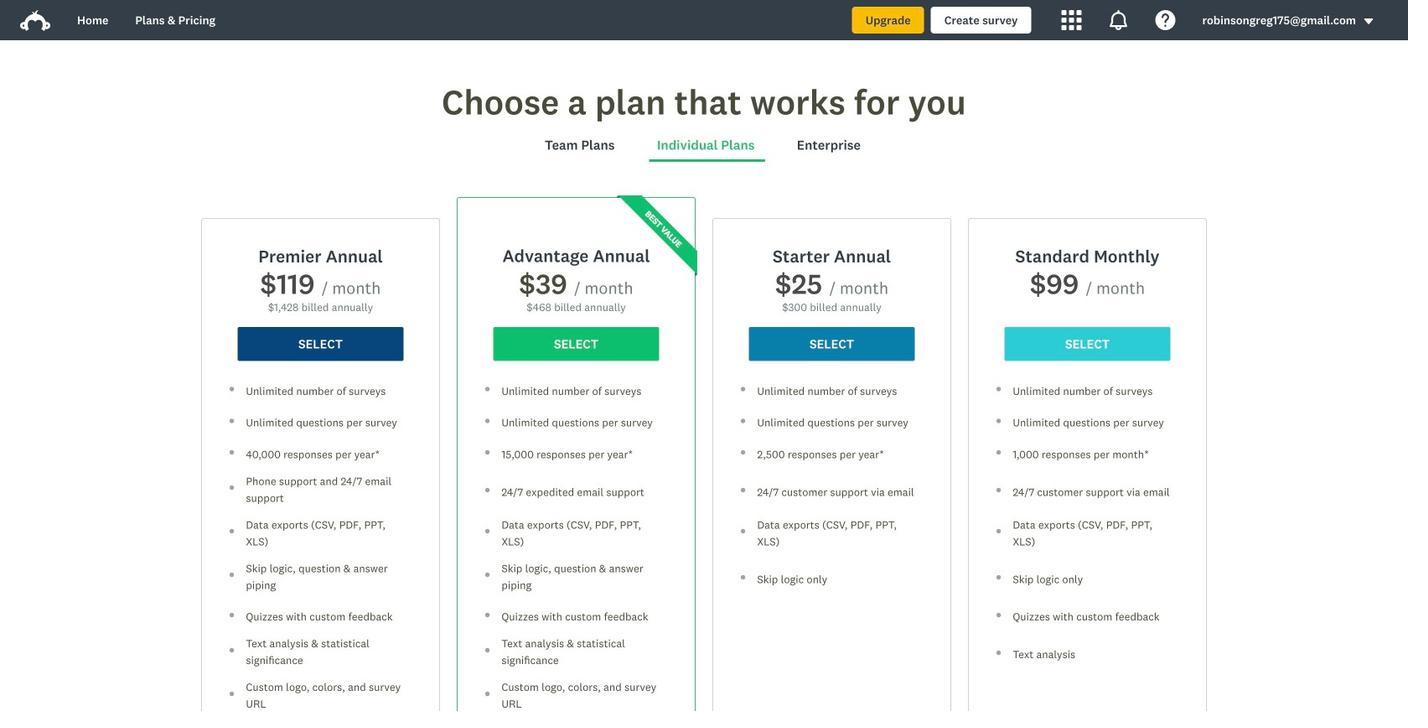 Task type: describe. For each thing, give the bounding box(es) containing it.
help icon image
[[1156, 10, 1176, 30]]

surveymonkey logo image
[[20, 10, 50, 31]]

dropdown arrow image
[[1364, 15, 1375, 27]]

2 products icon image from the left
[[1109, 10, 1129, 30]]



Task type: vqa. For each thing, say whether or not it's contained in the screenshot.
2nd Brand logo from the bottom of the page
no



Task type: locate. For each thing, give the bounding box(es) containing it.
1 products icon image from the left
[[1062, 10, 1082, 30]]

products icon image
[[1062, 10, 1082, 30], [1109, 10, 1129, 30]]

1 horizontal spatial products icon image
[[1109, 10, 1129, 30]]

0 horizontal spatial products icon image
[[1062, 10, 1082, 30]]



